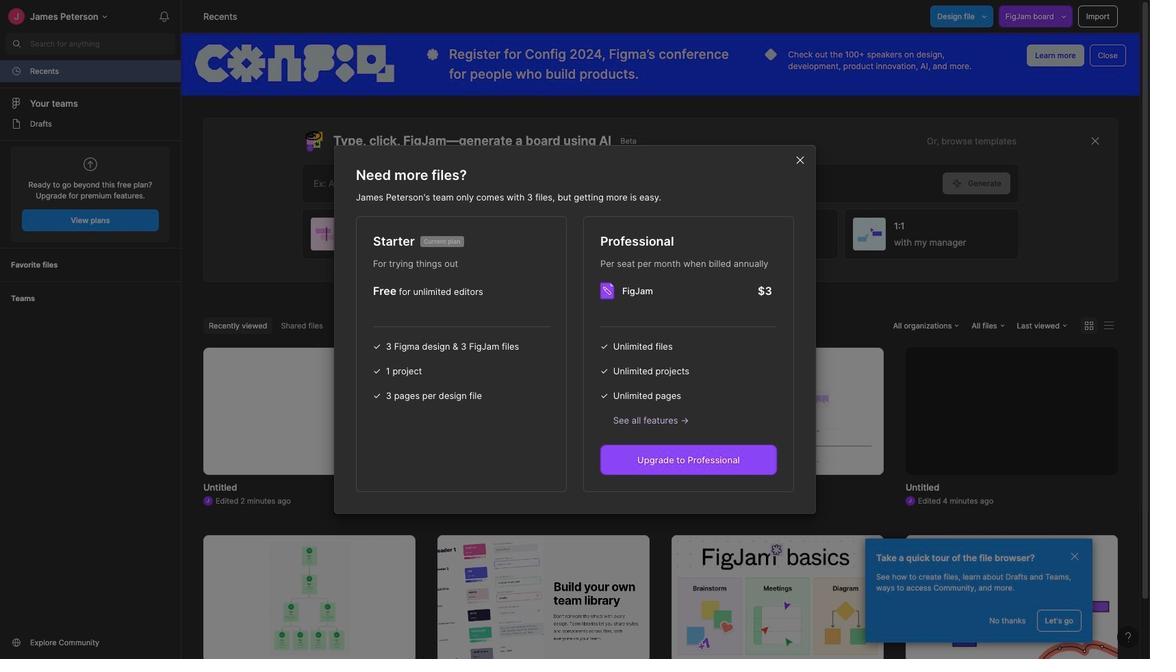 Task type: vqa. For each thing, say whether or not it's contained in the screenshot.
Product Team Retrospective "image"
no



Task type: describe. For each thing, give the bounding box(es) containing it.
recent 16 image
[[11, 66, 22, 77]]

search 32 image
[[5, 33, 27, 55]]



Task type: locate. For each thing, give the bounding box(es) containing it.
community 16 image
[[11, 638, 22, 649]]

bell 32 image
[[153, 5, 175, 27]]

page 16 image
[[11, 118, 22, 129]]

Ex: A weekly team meeting, starting with an ice breaker field
[[303, 164, 943, 202]]

Search for anything text field
[[30, 38, 175, 49]]

file thumbnail image
[[487, 354, 601, 468], [679, 356, 877, 466], [438, 535, 650, 660], [672, 535, 884, 660], [906, 535, 1118, 660], [270, 542, 349, 656]]

dialog
[[334, 145, 816, 514]]



